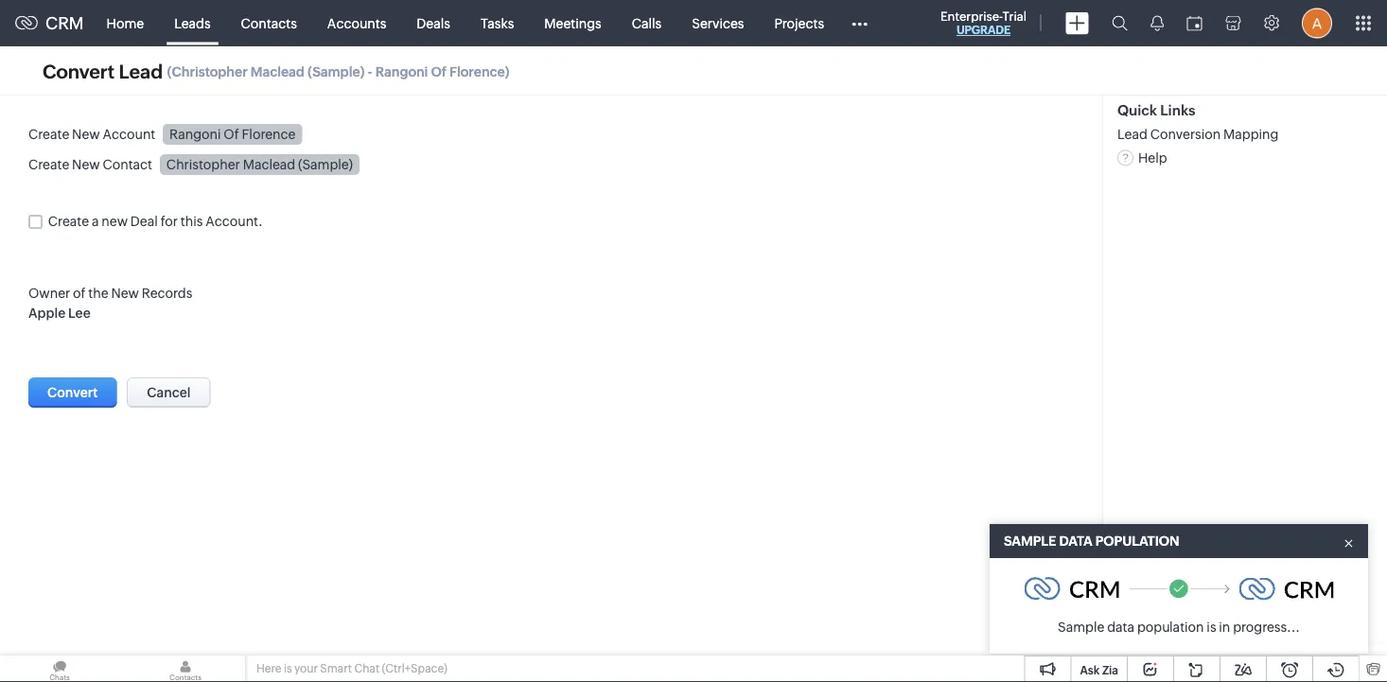 Task type: locate. For each thing, give the bounding box(es) containing it.
maclead down contacts
[[251, 64, 305, 79]]

your
[[294, 662, 318, 675]]

1 horizontal spatial lead
[[1118, 126, 1148, 141]]

new down create new account
[[72, 157, 100, 172]]

lead
[[119, 60, 163, 82], [1118, 126, 1148, 141]]

is left in
[[1207, 620, 1217, 635]]

christopher down 'leads'
[[172, 64, 248, 79]]

contacts link
[[226, 0, 312, 46]]

1 horizontal spatial is
[[1207, 620, 1217, 635]]

conversion
[[1150, 126, 1221, 141]]

deal
[[130, 214, 158, 229]]

create up "create new contact"
[[28, 127, 69, 142]]

1 vertical spatial create
[[28, 157, 69, 172]]

0 horizontal spatial of
[[224, 127, 239, 142]]

contact
[[103, 157, 152, 172]]

1 vertical spatial florence
[[242, 127, 296, 142]]

enterprise-trial upgrade
[[941, 9, 1027, 36]]

florence
[[450, 64, 505, 79], [242, 127, 296, 142]]

0 vertical spatial sample
[[1004, 534, 1056, 549]]

florence up christopher maclead (sample)
[[242, 127, 296, 142]]

1 horizontal spatial sample
[[1058, 620, 1105, 635]]

new for contact
[[72, 157, 100, 172]]

2 vertical spatial create
[[48, 214, 89, 229]]

zia
[[1102, 664, 1119, 677]]

0 vertical spatial florence
[[450, 64, 505, 79]]

2 vertical spatial new
[[111, 286, 139, 301]]

0 vertical spatial christopher
[[172, 64, 248, 79]]

sample
[[1004, 534, 1056, 549], [1058, 620, 1105, 635]]

0 vertical spatial new
[[72, 127, 100, 142]]

rangoni right account
[[170, 127, 221, 142]]

contacts image
[[126, 656, 245, 682]]

christopher inside convert lead ( christopher maclead (sample) - rangoni of florence )
[[172, 64, 248, 79]]

maclead
[[251, 64, 305, 79], [243, 157, 295, 172]]

home link
[[91, 0, 159, 46]]

0 vertical spatial is
[[1207, 620, 1217, 635]]

maclead down rangoni of florence
[[243, 157, 295, 172]]

upgrade
[[957, 24, 1011, 36]]

a
[[92, 214, 99, 229]]

crm
[[45, 13, 84, 33]]

links
[[1161, 102, 1196, 119]]

florence down tasks link
[[450, 64, 505, 79]]

calendar image
[[1187, 16, 1203, 31]]

0 vertical spatial maclead
[[251, 64, 305, 79]]

chats image
[[0, 656, 119, 682]]

1 vertical spatial lead
[[1118, 126, 1148, 141]]

convert for convert
[[47, 385, 98, 400]]

for
[[161, 214, 178, 229]]

0 vertical spatial rangoni
[[376, 64, 428, 79]]

0 horizontal spatial florence
[[242, 127, 296, 142]]

christopher down rangoni of florence
[[166, 157, 240, 172]]

data
[[1059, 534, 1093, 549]]

is
[[1207, 620, 1217, 635], [284, 662, 292, 675]]

smart
[[320, 662, 352, 675]]

maclead inside convert lead ( christopher maclead (sample) - rangoni of florence )
[[251, 64, 305, 79]]

sample for sample data population is in progress...
[[1058, 620, 1105, 635]]

help link
[[1118, 150, 1167, 165]]

rangoni of florence
[[170, 127, 296, 142]]

of
[[431, 64, 447, 79], [224, 127, 239, 142]]

rangoni
[[376, 64, 428, 79], [170, 127, 221, 142]]

rangoni right -
[[376, 64, 428, 79]]

of inside convert lead ( christopher maclead (sample) - rangoni of florence )
[[431, 64, 447, 79]]

calls
[[632, 16, 662, 31]]

deals
[[417, 16, 450, 31]]

create
[[28, 127, 69, 142], [28, 157, 69, 172], [48, 214, 89, 229]]

lead down quick
[[1118, 126, 1148, 141]]

create new account
[[28, 127, 155, 142]]

sample left data on the right of the page
[[1004, 534, 1056, 549]]

1 vertical spatial new
[[72, 157, 100, 172]]

christopher maclead (sample)
[[166, 157, 353, 172]]

create menu element
[[1054, 0, 1101, 46]]

crm image
[[1239, 578, 1334, 601]]

create left a
[[48, 214, 89, 229]]

meetings
[[544, 16, 602, 31]]

convert inside button
[[47, 385, 98, 400]]

lead inside quick links lead conversion mapping help
[[1118, 126, 1148, 141]]

leads
[[174, 16, 211, 31]]

quick
[[1118, 102, 1157, 119]]

new right the the
[[111, 286, 139, 301]]

convert down lee
[[47, 385, 98, 400]]

1 horizontal spatial rangoni
[[376, 64, 428, 79]]

(sample)
[[308, 64, 365, 79], [298, 157, 353, 172]]

0 vertical spatial convert
[[43, 60, 115, 82]]

0 vertical spatial of
[[431, 64, 447, 79]]

new up "create new contact"
[[72, 127, 100, 142]]

convert
[[43, 60, 115, 82], [47, 385, 98, 400]]

1 vertical spatial sample
[[1058, 620, 1105, 635]]

profile element
[[1291, 0, 1344, 46]]

projects link
[[759, 0, 839, 46]]

in
[[1219, 620, 1231, 635]]

convert lead ( christopher maclead (sample) - rangoni of florence )
[[43, 60, 510, 82]]

0 horizontal spatial sample
[[1004, 534, 1056, 549]]

sample data population
[[1004, 534, 1180, 549]]

0 horizontal spatial rangoni
[[170, 127, 221, 142]]

1 vertical spatial convert
[[47, 385, 98, 400]]

0 vertical spatial create
[[28, 127, 69, 142]]

services
[[692, 16, 744, 31]]

ask zia
[[1080, 664, 1119, 677]]

of down deals link
[[431, 64, 447, 79]]

convert down crm
[[43, 60, 115, 82]]

1 vertical spatial maclead
[[243, 157, 295, 172]]

lead left (
[[119, 60, 163, 82]]

0 vertical spatial (sample)
[[308, 64, 365, 79]]

convert for convert lead ( christopher maclead (sample) - rangoni of florence )
[[43, 60, 115, 82]]

1 vertical spatial of
[[224, 127, 239, 142]]

1 vertical spatial is
[[284, 662, 292, 675]]

0 vertical spatial lead
[[119, 60, 163, 82]]

is left your
[[284, 662, 292, 675]]

trial
[[1003, 9, 1027, 23]]

new for account
[[72, 127, 100, 142]]

christopher
[[172, 64, 248, 79], [166, 157, 240, 172]]

services link
[[677, 0, 759, 46]]

new
[[72, 127, 100, 142], [72, 157, 100, 172], [111, 286, 139, 301]]

create down create new account
[[28, 157, 69, 172]]

of up christopher maclead (sample)
[[224, 127, 239, 142]]

tasks
[[481, 16, 514, 31]]

sample left data
[[1058, 620, 1105, 635]]

1 horizontal spatial florence
[[450, 64, 505, 79]]

this
[[181, 214, 203, 229]]

sample for sample data population
[[1004, 534, 1056, 549]]

meetings link
[[529, 0, 617, 46]]

signals image
[[1151, 15, 1164, 31]]

1 horizontal spatial of
[[431, 64, 447, 79]]



Task type: describe. For each thing, give the bounding box(es) containing it.
records
[[142, 286, 192, 301]]

account.
[[206, 214, 263, 229]]

create for create new contact
[[28, 157, 69, 172]]

1 vertical spatial rangoni
[[170, 127, 221, 142]]

help
[[1138, 150, 1167, 165]]

search element
[[1101, 0, 1139, 46]]

account
[[103, 127, 155, 142]]

projects
[[775, 16, 824, 31]]

create menu image
[[1066, 12, 1089, 35]]

crm link
[[15, 13, 84, 33]]

new inside owner of the new records apple lee
[[111, 286, 139, 301]]

lead conversion mapping link
[[1118, 126, 1279, 141]]

cancel
[[147, 385, 191, 400]]

leads link
[[159, 0, 226, 46]]

accounts link
[[312, 0, 402, 46]]

(sample) inside convert lead ( christopher maclead (sample) - rangoni of florence )
[[308, 64, 365, 79]]

search image
[[1112, 15, 1128, 31]]

(
[[167, 64, 172, 79]]

quick links lead conversion mapping help
[[1118, 102, 1279, 165]]

)
[[505, 64, 510, 79]]

here is your smart chat (ctrl+space)
[[256, 662, 447, 675]]

Other Modules field
[[839, 8, 880, 38]]

create for create a new deal for this account.
[[48, 214, 89, 229]]

lee
[[68, 306, 91, 321]]

0 horizontal spatial is
[[284, 662, 292, 675]]

contacts
[[241, 16, 297, 31]]

cancel button
[[127, 378, 211, 408]]

owner
[[28, 286, 70, 301]]

rangoni inside convert lead ( christopher maclead (sample) - rangoni of florence )
[[376, 64, 428, 79]]

-
[[368, 64, 373, 79]]

create new contact
[[28, 157, 152, 172]]

florence inside convert lead ( christopher maclead (sample) - rangoni of florence )
[[450, 64, 505, 79]]

deals link
[[402, 0, 466, 46]]

convert button
[[28, 378, 117, 408]]

signals element
[[1139, 0, 1175, 46]]

create a new deal for this account.
[[48, 214, 263, 229]]

progress...
[[1233, 620, 1300, 635]]

1 vertical spatial (sample)
[[298, 157, 353, 172]]

owner of the new records apple lee
[[28, 286, 192, 321]]

here
[[256, 662, 282, 675]]

sample data population is in progress...
[[1058, 620, 1300, 635]]

tasks link
[[466, 0, 529, 46]]

1 vertical spatial christopher
[[166, 157, 240, 172]]

ask
[[1080, 664, 1100, 677]]

apple
[[28, 306, 66, 321]]

population
[[1096, 534, 1180, 549]]

mapping
[[1224, 126, 1279, 141]]

calls link
[[617, 0, 677, 46]]

the
[[88, 286, 108, 301]]

(ctrl+space)
[[382, 662, 447, 675]]

population
[[1137, 620, 1204, 635]]

chat
[[354, 662, 380, 675]]

data
[[1107, 620, 1135, 635]]

enterprise-
[[941, 9, 1003, 23]]

home
[[107, 16, 144, 31]]

of
[[73, 286, 86, 301]]

new
[[102, 214, 128, 229]]

create for create new account
[[28, 127, 69, 142]]

accounts
[[327, 16, 386, 31]]

0 horizontal spatial lead
[[119, 60, 163, 82]]

profile image
[[1302, 8, 1332, 38]]



Task type: vqa. For each thing, say whether or not it's contained in the screenshot.
FLORENCE to the bottom
yes



